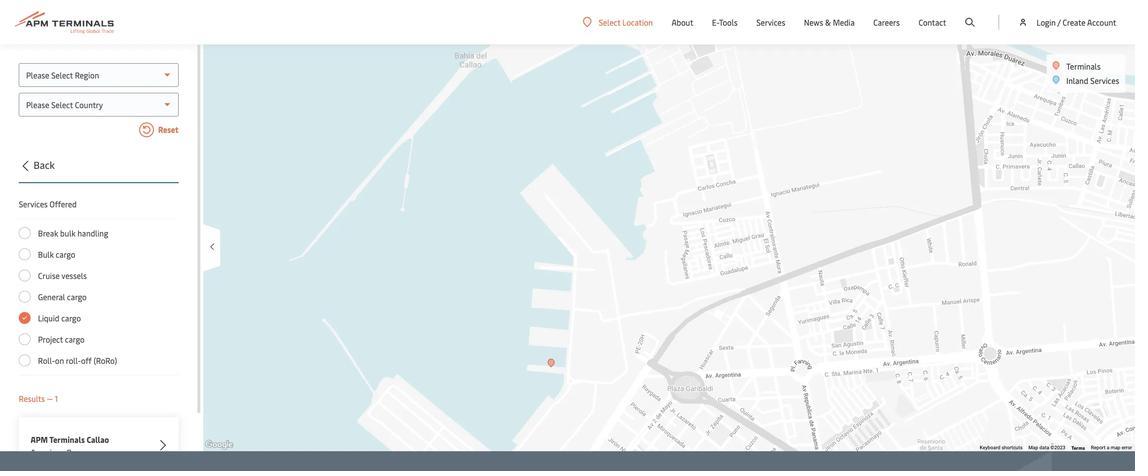 Task type: describe. For each thing, give the bounding box(es) containing it.
off
[[81, 355, 92, 366]]

liquid
[[38, 313, 59, 323]]

report a map error
[[1092, 445, 1133, 450]]

General cargo radio
[[19, 291, 31, 303]]

services offered
[[19, 199, 77, 209]]

contact
[[919, 17, 947, 28]]

e-tools
[[713, 17, 738, 28]]

map region
[[150, 0, 1136, 461]]

Liquid cargo radio
[[19, 312, 31, 324]]

results
[[19, 393, 45, 404]]

Bulk cargo radio
[[19, 248, 31, 260]]

roll-
[[66, 355, 81, 366]]

apm
[[31, 434, 48, 445]]

break bulk handling
[[38, 228, 108, 239]]

contact button
[[919, 0, 947, 44]]

Roll-on roll-off (RoRo) radio
[[19, 355, 31, 366]]

error
[[1123, 445, 1133, 450]]

reset
[[156, 124, 179, 135]]

select location button
[[583, 17, 653, 27]]

1 vertical spatial services
[[1091, 75, 1120, 86]]

report a map error link
[[1092, 445, 1133, 450]]

tools
[[720, 17, 738, 28]]

cargo for liquid cargo
[[61, 313, 81, 323]]

select
[[599, 17, 621, 27]]

careers button
[[874, 0, 901, 44]]

1
[[55, 393, 58, 404]]

/
[[1058, 17, 1062, 28]]

keyboard shortcuts
[[981, 445, 1023, 450]]

back
[[34, 158, 55, 171]]

project
[[38, 334, 63, 345]]

terms
[[1072, 444, 1086, 451]]

login / create account
[[1037, 17, 1117, 28]]

services for services
[[757, 17, 786, 28]]

roll-on roll-off (roro)
[[38, 355, 117, 366]]

about
[[672, 17, 694, 28]]

cargo for project cargo
[[65, 334, 85, 345]]

login
[[1037, 17, 1057, 28]]

e-tools button
[[713, 0, 738, 44]]

on
[[55, 355, 64, 366]]

Project cargo radio
[[19, 333, 31, 345]]

media
[[833, 17, 855, 28]]

map data ©2023
[[1029, 445, 1066, 450]]

location
[[623, 17, 653, 27]]

bulk
[[60, 228, 76, 239]]

cruise
[[38, 270, 60, 281]]

bulk
[[38, 249, 54, 260]]

reset button
[[19, 122, 179, 139]]

peru
[[67, 447, 83, 458]]

terms link
[[1072, 444, 1086, 451]]

callao
[[87, 434, 109, 445]]



Task type: locate. For each thing, give the bounding box(es) containing it.
apm terminals callao americas, peru
[[31, 434, 109, 458]]

roll-
[[38, 355, 55, 366]]

about button
[[672, 0, 694, 44]]

1 vertical spatial terminals
[[49, 434, 85, 445]]

liquid cargo
[[38, 313, 81, 323]]

2 horizontal spatial services
[[1091, 75, 1120, 86]]

handling
[[78, 228, 108, 239]]

cargo right liquid
[[61, 313, 81, 323]]

e-
[[713, 17, 720, 28]]

general cargo
[[38, 291, 87, 302]]

services for services offered
[[19, 199, 48, 209]]

0 vertical spatial terminals
[[1067, 61, 1102, 72]]

1 horizontal spatial services
[[757, 17, 786, 28]]

terminals inside the "apm terminals callao americas, peru"
[[49, 434, 85, 445]]

services
[[757, 17, 786, 28], [1091, 75, 1120, 86], [19, 199, 48, 209]]

map
[[1112, 445, 1121, 450]]

inland
[[1067, 75, 1089, 86]]

(roro)
[[94, 355, 117, 366]]

map
[[1029, 445, 1039, 450]]

bulk cargo
[[38, 249, 75, 260]]

news & media button
[[805, 0, 855, 44]]

services right tools
[[757, 17, 786, 28]]

1 horizontal spatial terminals
[[1067, 61, 1102, 72]]

careers
[[874, 17, 901, 28]]

0 horizontal spatial services
[[19, 199, 48, 209]]

news
[[805, 17, 824, 28]]

report
[[1092, 445, 1106, 450]]

shortcuts
[[1002, 445, 1023, 450]]

—
[[47, 393, 53, 404]]

select location
[[599, 17, 653, 27]]

project cargo
[[38, 334, 85, 345]]

cargo
[[56, 249, 75, 260], [67, 291, 87, 302], [61, 313, 81, 323], [65, 334, 85, 345]]

terminals
[[1067, 61, 1102, 72], [49, 434, 85, 445]]

data
[[1040, 445, 1050, 450]]

cargo for general cargo
[[67, 291, 87, 302]]

back button
[[16, 158, 179, 183]]

services left offered
[[19, 199, 48, 209]]

services button
[[757, 0, 786, 44]]

keyboard
[[981, 445, 1001, 450]]

break
[[38, 228, 58, 239]]

Cruise vessels radio
[[19, 270, 31, 282]]

cargo up roll-
[[65, 334, 85, 345]]

login / create account link
[[1019, 0, 1117, 44]]

0 horizontal spatial terminals
[[49, 434, 85, 445]]

cruise vessels
[[38, 270, 87, 281]]

0 vertical spatial services
[[757, 17, 786, 28]]

&
[[826, 17, 832, 28]]

vessels
[[62, 270, 87, 281]]

a
[[1108, 445, 1110, 450]]

2 vertical spatial services
[[19, 199, 48, 209]]

account
[[1088, 17, 1117, 28]]

inland services
[[1067, 75, 1120, 86]]

terminals up inland
[[1067, 61, 1102, 72]]

Break bulk handling radio
[[19, 227, 31, 239]]

©2023
[[1051, 445, 1066, 450]]

keyboard shortcuts button
[[981, 445, 1023, 451]]

create
[[1063, 17, 1086, 28]]

services right inland
[[1091, 75, 1120, 86]]

offered
[[50, 199, 77, 209]]

general
[[38, 291, 65, 302]]

cargo for bulk cargo
[[56, 249, 75, 260]]

cargo down vessels
[[67, 291, 87, 302]]

cargo right bulk
[[56, 249, 75, 260]]

results — 1
[[19, 393, 58, 404]]

google image
[[203, 439, 236, 451]]

news & media
[[805, 17, 855, 28]]

terminals up peru
[[49, 434, 85, 445]]

americas,
[[31, 447, 65, 458]]



Task type: vqa. For each thing, say whether or not it's contained in the screenshot.
Careers dropdown button
yes



